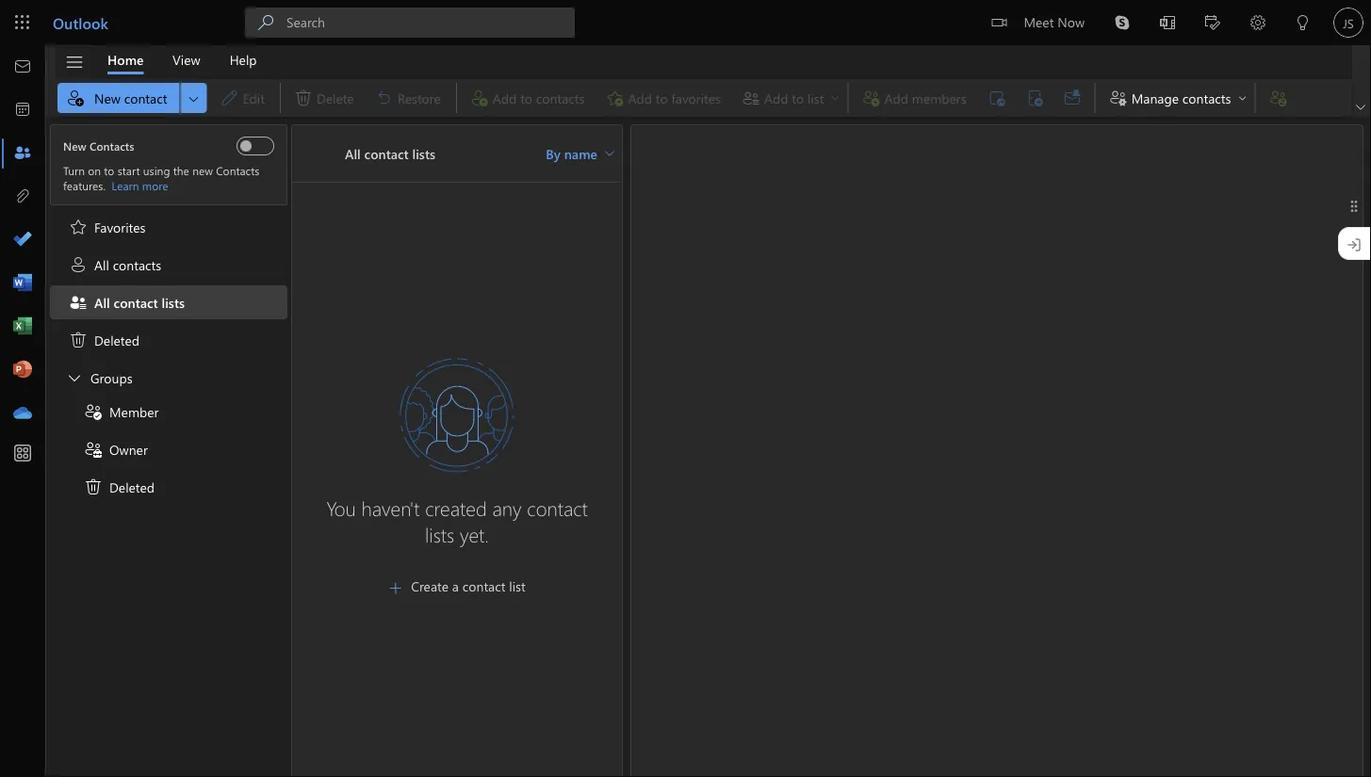 Task type: vqa. For each thing, say whether or not it's contained in the screenshot.
lists to the middle
yes



Task type: describe. For each thing, give the bounding box(es) containing it.
new inside  new contact
[[94, 89, 121, 106]]

 groups
[[65, 369, 133, 387]]

you haven't created any contact lists yet. application
[[0, 0, 1372, 778]]

group containing 
[[50, 395, 288, 504]]

groups group
[[853, 79, 1091, 113]]


[[1251, 15, 1266, 30]]

 inside group
[[84, 478, 103, 497]]

 button
[[1281, 0, 1326, 48]]

0 vertical spatial  deleted
[[69, 331, 140, 350]]

meet now
[[1024, 13, 1085, 30]]

list
[[509, 578, 526, 595]]

 button
[[1145, 0, 1191, 48]]

favorites
[[94, 218, 146, 236]]

 new contact
[[66, 89, 167, 107]]

turn on to start using the new contacts features.
[[63, 163, 260, 193]]


[[258, 15, 273, 30]]

created
[[425, 495, 487, 522]]


[[1115, 15, 1130, 30]]

 all contact lists
[[69, 293, 185, 312]]

owner
[[109, 441, 148, 458]]


[[1206, 15, 1221, 30]]

 inside 'dropdown button'
[[186, 91, 201, 106]]

all inside navigation
[[345, 145, 361, 162]]

features.
[[63, 178, 106, 193]]

 create a contact list
[[389, 578, 526, 597]]

manage
[[1132, 89, 1179, 106]]

powerpoint image
[[13, 361, 32, 380]]

turn
[[63, 163, 85, 178]]

view
[[173, 51, 200, 68]]

 member
[[84, 403, 159, 421]]

word image
[[13, 274, 32, 293]]

all for 
[[94, 294, 110, 311]]

contact inside  create a contact list
[[463, 578, 506, 595]]

 inside  manage contacts 
[[1237, 92, 1248, 104]]

help button
[[216, 45, 271, 74]]

 deleted inside group
[[84, 478, 155, 497]]

view button
[[158, 45, 215, 74]]


[[1109, 89, 1128, 107]]

people image
[[13, 144, 32, 163]]

new
[[192, 163, 213, 178]]

js image
[[1334, 8, 1364, 38]]

all contact lists
[[345, 145, 435, 162]]

new contacts image
[[240, 140, 252, 152]]

delete group
[[285, 79, 452, 113]]

groups
[[90, 369, 133, 387]]

to do image
[[13, 231, 32, 250]]

 inside 'by name '
[[605, 149, 615, 158]]

you
[[326, 495, 356, 522]]

 favorites
[[69, 218, 146, 237]]


[[65, 52, 84, 72]]

home
[[107, 51, 144, 68]]

learn more
[[112, 178, 168, 193]]

haven't
[[361, 495, 420, 522]]

create
[[411, 578, 449, 595]]

onedrive image
[[13, 404, 32, 423]]


[[69, 218, 88, 237]]

0 vertical spatial lists
[[412, 145, 435, 162]]

contacts for 
[[1183, 89, 1232, 106]]


[[84, 403, 103, 421]]

a
[[452, 578, 459, 595]]

contact inside  all contact lists
[[114, 294, 158, 311]]

 button
[[180, 83, 207, 113]]

 all contacts
[[69, 255, 161, 274]]

start
[[118, 163, 140, 178]]



Task type: locate. For each thing, give the bounding box(es) containing it.
 button
[[1191, 0, 1236, 48]]


[[66, 89, 85, 107]]

contacts down new contacts image
[[216, 163, 260, 178]]

by name 
[[546, 145, 615, 162]]

tab list
[[93, 45, 271, 74]]

2 vertical spatial all
[[94, 294, 110, 311]]

 button
[[1100, 0, 1145, 45]]

 down 
[[69, 331, 88, 350]]

1 vertical spatial 
[[605, 149, 615, 158]]

contact down  all contacts
[[114, 294, 158, 311]]


[[69, 255, 88, 274]]

 button
[[1236, 0, 1281, 48]]

1 horizontal spatial 
[[1237, 92, 1248, 104]]

contact right "a"
[[463, 578, 506, 595]]

on
[[88, 163, 101, 178]]

1 vertical spatial contacts
[[216, 163, 260, 178]]

contact inside  new contact
[[124, 89, 167, 106]]

1 vertical spatial new
[[63, 139, 86, 154]]

1 vertical spatial deleted
[[109, 479, 155, 496]]

group
[[50, 361, 288, 504], [50, 395, 288, 504]]

2 group from the top
[[50, 395, 288, 504]]

contacts right manage on the right of the page
[[1183, 89, 1232, 106]]

to
[[104, 163, 114, 178]]

all
[[345, 145, 361, 162], [94, 256, 109, 274], [94, 294, 110, 311]]

0 horizontal spatial contacts
[[113, 256, 161, 274]]

 down "js" image
[[1356, 103, 1366, 112]]

contacts inside  manage contacts 
[[1183, 89, 1232, 106]]

all inside  all contacts
[[94, 256, 109, 274]]

lists inside you haven't created any contact lists yet.
[[425, 522, 455, 548]]

1 vertical spatial  deleted
[[84, 478, 155, 497]]

new contacts
[[63, 139, 134, 154]]

more apps image
[[13, 445, 32, 464]]

now
[[1058, 13, 1085, 30]]

yet.
[[460, 522, 489, 548]]

outlook banner
[[0, 0, 1372, 48]]

0 vertical spatial 
[[1356, 103, 1366, 112]]

tab list containing home
[[93, 45, 271, 74]]

help
[[230, 51, 257, 68]]

excel image
[[13, 318, 32, 337]]


[[1160, 15, 1175, 30]]

all down delete group
[[345, 145, 361, 162]]

new right 
[[94, 89, 121, 106]]

1 vertical spatial lists
[[162, 294, 185, 311]]

0 horizontal spatial new
[[63, 139, 86, 154]]

0 horizontal spatial 
[[605, 149, 615, 158]]

all for 
[[94, 256, 109, 274]]

0 vertical spatial deleted
[[94, 332, 140, 349]]

lists
[[412, 145, 435, 162], [162, 294, 185, 311], [425, 522, 455, 548]]

outlook link
[[53, 0, 108, 45]]

home button
[[93, 45, 158, 74]]

all right 
[[94, 294, 110, 311]]

contact
[[124, 89, 167, 106], [364, 145, 409, 162], [114, 294, 158, 311], [527, 495, 588, 522], [463, 578, 506, 595]]


[[84, 440, 103, 459]]

 right name
[[605, 149, 615, 158]]

you haven't created any contact lists yet.
[[326, 495, 588, 548]]

lists inside  all contact lists
[[162, 294, 185, 311]]

 group
[[50, 286, 288, 323]]

by
[[546, 145, 561, 162]]

Search search field
[[245, 0, 575, 45]]


[[69, 293, 88, 312]]

deleted down owner
[[109, 479, 155, 496]]

1 vertical spatial all
[[94, 256, 109, 274]]

contacts inside  all contacts
[[113, 256, 161, 274]]

tree
[[50, 124, 288, 504]]

0 vertical spatial contacts
[[1183, 89, 1232, 106]]

 button
[[56, 46, 93, 78]]

 down 
[[84, 478, 103, 497]]

Search field
[[287, 13, 575, 32]]

contact down the home button
[[124, 89, 167, 106]]

the
[[173, 163, 189, 178]]

all right 
[[94, 256, 109, 274]]

new group
[[58, 79, 276, 117]]

more
[[142, 178, 168, 193]]


[[69, 331, 88, 350], [84, 478, 103, 497]]

contacts
[[1183, 89, 1232, 106], [113, 256, 161, 274]]

2 vertical spatial lists
[[425, 522, 455, 548]]


[[1296, 15, 1311, 30]]

meet
[[1024, 13, 1054, 30]]

mail image
[[13, 58, 32, 76]]

learn
[[112, 178, 139, 193]]

outlook
[[53, 12, 108, 33]]

 owner
[[84, 440, 148, 459]]

deleted up groups
[[94, 332, 140, 349]]

1 horizontal spatial contacts
[[1183, 89, 1232, 106]]

1 group from the top
[[50, 361, 288, 504]]

 deleted down  owner at the left bottom of page
[[84, 478, 155, 497]]

 deleted up  groups
[[69, 331, 140, 350]]

0 horizontal spatial 
[[186, 91, 201, 106]]

all inside  all contact lists
[[94, 294, 110, 311]]

contacts up to
[[90, 139, 134, 154]]

group containing 
[[50, 361, 288, 504]]


[[1356, 103, 1366, 112], [605, 149, 615, 158]]

new
[[94, 89, 121, 106], [63, 139, 86, 154]]


[[65, 369, 84, 387]]

contacts
[[90, 139, 134, 154], [216, 163, 260, 178]]

1 horizontal spatial new
[[94, 89, 121, 106]]

 deleted
[[69, 331, 140, 350], [84, 478, 155, 497]]

new up turn
[[63, 139, 86, 154]]

0 horizontal spatial contacts
[[90, 139, 134, 154]]

all contact lists navigation
[[292, 125, 622, 778]]

 down  dropdown button
[[1237, 92, 1248, 104]]

learn more link
[[112, 178, 168, 193]]

tree inside 'you haven't created any contact lists yet.' application
[[50, 124, 288, 504]]

contacts inside the turn on to start using the new contacts features.
[[216, 163, 260, 178]]

contacts for 
[[113, 256, 161, 274]]


[[186, 91, 201, 106], [1237, 92, 1248, 104]]

left-rail-appbar navigation
[[4, 45, 41, 436]]

contacts up  all contact lists
[[113, 256, 161, 274]]

member
[[109, 403, 159, 421]]

 inside popup button
[[1356, 103, 1366, 112]]

1 vertical spatial 
[[84, 478, 103, 497]]

any
[[492, 495, 522, 522]]

 button
[[1353, 98, 1370, 117]]

deleted
[[94, 332, 140, 349], [109, 479, 155, 496]]

action group
[[461, 79, 844, 113]]

0 vertical spatial contacts
[[90, 139, 134, 154]]

1 horizontal spatial 
[[1356, 103, 1366, 112]]

0 vertical spatial 
[[69, 331, 88, 350]]


[[389, 582, 404, 597]]

 down view button
[[186, 91, 201, 106]]

contact details view main content
[[631, 124, 1364, 778]]

name
[[564, 145, 598, 162]]

 manage contacts 
[[1109, 89, 1248, 107]]

calendar image
[[13, 101, 32, 120]]


[[992, 15, 1007, 30]]

using
[[143, 163, 170, 178]]

files image
[[13, 188, 32, 206]]

tree containing 
[[50, 124, 288, 504]]

tab list inside 'you haven't created any contact lists yet.' application
[[93, 45, 271, 74]]

0 vertical spatial new
[[94, 89, 121, 106]]

contact down delete group
[[364, 145, 409, 162]]

1 vertical spatial contacts
[[113, 256, 161, 274]]

0 vertical spatial all
[[345, 145, 361, 162]]

contact right any in the bottom left of the page
[[527, 495, 588, 522]]

1 horizontal spatial contacts
[[216, 163, 260, 178]]

contact inside you haven't created any contact lists yet.
[[527, 495, 588, 522]]



